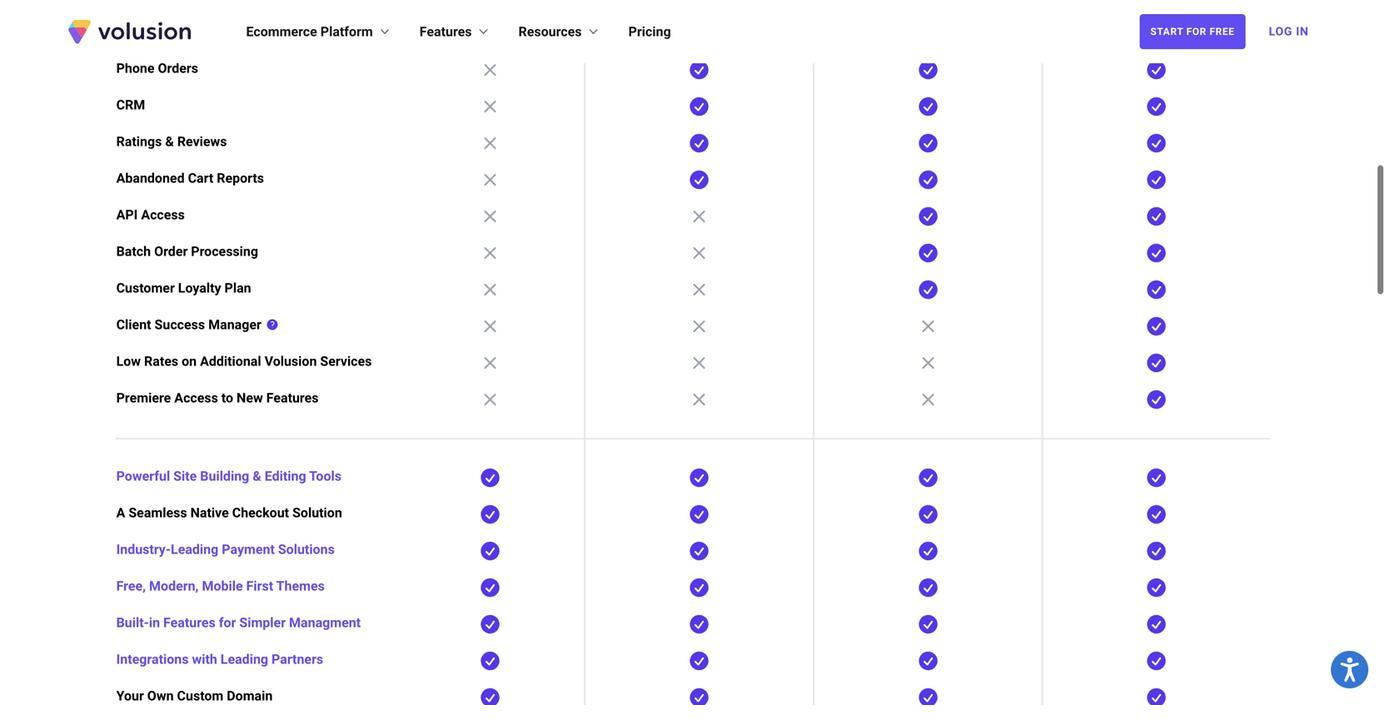 Task type: vqa. For each thing, say whether or not it's contained in the screenshot.
it within the Aside From The Fact That It Converts Well Across Mobile, The Ads Are Rich And Display Prices And Images. These Ads Aren'T Like Normal Text Ads, But Use Pictures Of Your Products. You'Ve Probably Seen Them Anytime You Do A Search As Items Appear In The Top Right Of Your Screen.
no



Task type: locate. For each thing, give the bounding box(es) containing it.
0 horizontal spatial leading
[[171, 542, 219, 558]]

resources button
[[519, 22, 602, 42]]

features button
[[420, 22, 492, 42]]

pricing link
[[629, 22, 671, 42]]

0 vertical spatial leading
[[171, 542, 219, 558]]

success
[[155, 317, 205, 333]]

partners
[[272, 652, 323, 668]]

0 vertical spatial access
[[141, 207, 185, 223]]

ratings
[[116, 134, 162, 150]]

crm
[[116, 97, 145, 113]]

phone orders
[[116, 60, 198, 76]]

1 vertical spatial leading
[[221, 652, 268, 668]]

cart
[[188, 170, 214, 186]]

plan
[[225, 280, 251, 296]]

integrations with leading partners link
[[116, 652, 323, 668]]

built-in features for simpler managment link
[[116, 615, 361, 631]]

themes
[[276, 579, 325, 595]]

leading down native
[[171, 542, 219, 558]]

building
[[200, 469, 249, 485]]

powerful
[[116, 469, 170, 485]]

for
[[219, 615, 236, 631]]

0 horizontal spatial features
[[163, 615, 216, 631]]

simpler
[[239, 615, 286, 631]]

mobile
[[202, 579, 243, 595]]

1 vertical spatial &
[[253, 469, 261, 485]]

& left editing
[[253, 469, 261, 485]]

order
[[154, 244, 188, 260]]

free, modern, mobile first themes link
[[116, 579, 325, 595]]

log
[[1270, 25, 1293, 38]]

1 vertical spatial access
[[174, 390, 218, 406]]

0 vertical spatial &
[[165, 134, 174, 150]]

native
[[190, 505, 229, 521]]

free
[[1210, 26, 1235, 37]]

services
[[320, 354, 372, 370]]

for
[[1187, 26, 1207, 37]]

leading up domain
[[221, 652, 268, 668]]

access left the to
[[174, 390, 218, 406]]

customer
[[116, 280, 175, 296]]

integrations with leading partners
[[116, 652, 323, 668]]

free,
[[116, 579, 146, 595]]

& right the ratings
[[165, 134, 174, 150]]

in
[[149, 615, 160, 631]]

1 horizontal spatial leading
[[221, 652, 268, 668]]

access right api
[[141, 207, 185, 223]]

loyalty
[[178, 280, 221, 296]]

start for free link
[[1140, 14, 1246, 49]]

client success manager
[[116, 317, 262, 333]]

low
[[116, 354, 141, 370]]

volusion
[[265, 354, 317, 370]]

start
[[1151, 26, 1184, 37]]

ratings & reviews
[[116, 134, 227, 150]]

api
[[116, 207, 138, 223]]

features inside dropdown button
[[420, 24, 472, 40]]

with
[[192, 652, 217, 668]]

additional
[[200, 354, 261, 370]]

leading
[[171, 542, 219, 558], [221, 652, 268, 668]]

domain
[[227, 689, 273, 705]]

industry-
[[116, 542, 171, 558]]

on
[[182, 354, 197, 370]]

features
[[420, 24, 472, 40], [266, 390, 319, 406], [163, 615, 216, 631]]

a seamless native checkout solution
[[116, 505, 342, 521]]

your own custom domain
[[116, 689, 273, 705]]

managment
[[289, 615, 361, 631]]

reviews
[[177, 134, 227, 150]]

abandoned
[[116, 170, 185, 186]]

built-in features for simpler managment
[[116, 615, 361, 631]]

processing
[[191, 244, 258, 260]]

&
[[165, 134, 174, 150], [253, 469, 261, 485]]

orders
[[158, 60, 198, 76]]

industry-leading payment solutions
[[116, 542, 335, 558]]

1 vertical spatial features
[[266, 390, 319, 406]]

1 horizontal spatial features
[[266, 390, 319, 406]]

access
[[141, 207, 185, 223], [174, 390, 218, 406]]

low rates on additional volusion services
[[116, 354, 372, 370]]

log in
[[1270, 25, 1310, 38]]

tools
[[309, 469, 342, 485]]

0 vertical spatial features
[[420, 24, 472, 40]]

2 vertical spatial features
[[163, 615, 216, 631]]

solution
[[293, 505, 342, 521]]

manager
[[208, 317, 262, 333]]

2 horizontal spatial features
[[420, 24, 472, 40]]



Task type: describe. For each thing, give the bounding box(es) containing it.
in
[[1297, 25, 1310, 38]]

ecommerce platform
[[246, 24, 373, 40]]

start for free
[[1151, 26, 1235, 37]]

integrations
[[116, 652, 189, 668]]

batch
[[116, 244, 151, 260]]

0 horizontal spatial &
[[165, 134, 174, 150]]

access for api
[[141, 207, 185, 223]]

ecommerce
[[246, 24, 317, 40]]

pricing
[[629, 24, 671, 40]]

reports
[[217, 170, 264, 186]]

seamless
[[129, 505, 187, 521]]

own
[[147, 689, 174, 705]]

platform
[[321, 24, 373, 40]]

free, modern, mobile first themes
[[116, 579, 325, 595]]

your
[[116, 689, 144, 705]]

1 horizontal spatial &
[[253, 469, 261, 485]]

to
[[222, 390, 233, 406]]

batch order processing
[[116, 244, 258, 260]]

export
[[168, 24, 207, 40]]

resources
[[519, 24, 582, 40]]

rates
[[144, 354, 178, 370]]

site
[[173, 469, 197, 485]]

import
[[116, 24, 156, 40]]

abandoned cart reports
[[116, 170, 264, 186]]

powerful site building & editing tools
[[116, 469, 342, 485]]

modern,
[[149, 579, 199, 595]]

custom
[[177, 689, 224, 705]]

client
[[116, 317, 151, 333]]

industry-leading payment solutions link
[[116, 542, 335, 558]]

payment
[[222, 542, 275, 558]]

solutions
[[278, 542, 335, 558]]

editing
[[265, 469, 306, 485]]

log in link
[[1260, 13, 1320, 50]]

ecommerce platform button
[[246, 22, 393, 42]]

customer loyalty plan
[[116, 280, 251, 296]]

new
[[237, 390, 263, 406]]

checkout
[[232, 505, 289, 521]]

a
[[116, 505, 125, 521]]

powerful site building & editing tools link
[[116, 469, 342, 485]]

first
[[246, 579, 273, 595]]

premiere
[[116, 390, 171, 406]]

open accessibe: accessibility options, statement and help image
[[1341, 658, 1360, 683]]

/
[[160, 24, 165, 40]]

api access
[[116, 207, 185, 223]]

access for premiere
[[174, 390, 218, 406]]

import / export
[[116, 24, 207, 40]]

phone
[[116, 60, 155, 76]]

built-
[[116, 615, 149, 631]]

premiere access to new features
[[116, 390, 319, 406]]



